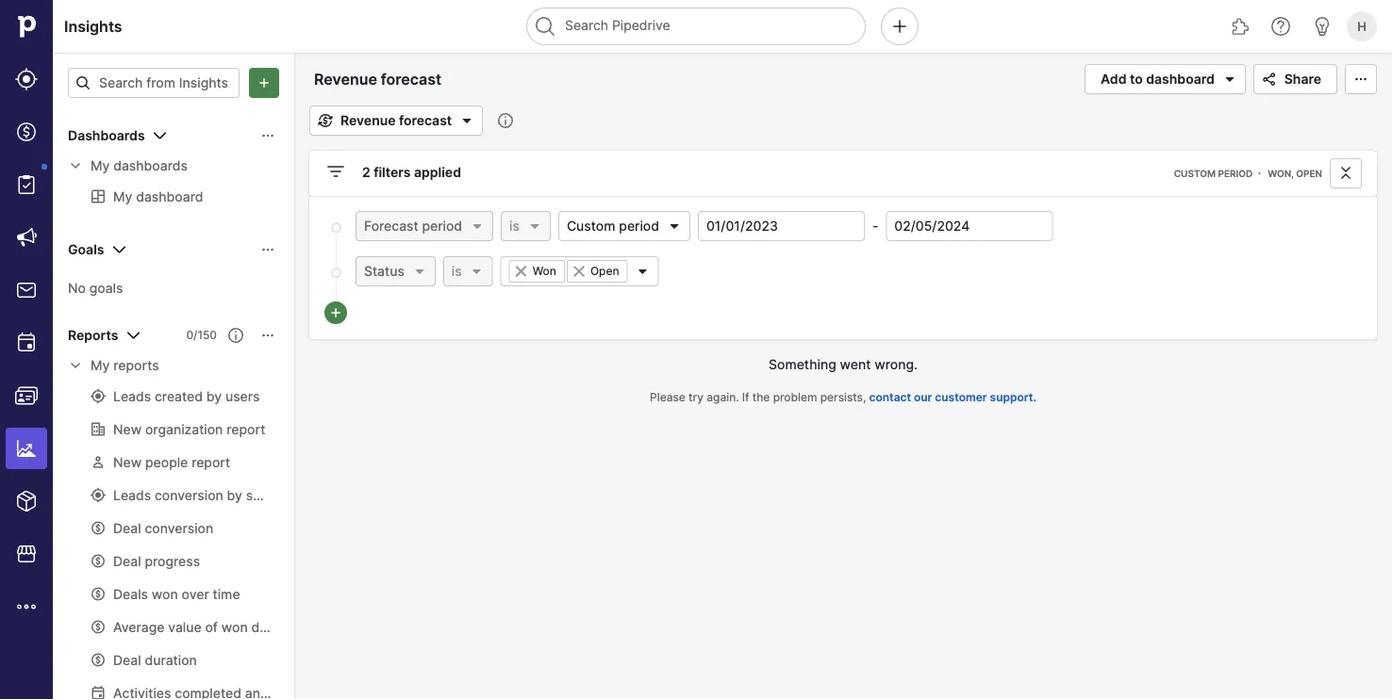Task type: vqa. For each thing, say whether or not it's contained in the screenshot.
month
no



Task type: describe. For each thing, give the bounding box(es) containing it.
2
[[362, 165, 370, 181]]

forecast
[[364, 218, 418, 234]]

contacts image
[[15, 385, 38, 407]]

1 horizontal spatial custom period
[[1174, 168, 1253, 179]]

dashboards inside dashboards button
[[68, 128, 145, 144]]

add to dashboard button
[[1084, 64, 1246, 94]]

Search Pipedrive field
[[526, 8, 866, 45]]

color primary image inside the status field
[[412, 264, 427, 279]]

won
[[533, 265, 556, 278]]

Custom period field
[[558, 211, 690, 241]]

won, open
[[1268, 168, 1322, 179]]

period for color primary image within 'forecast period' field
[[422, 218, 462, 234]]

no goals
[[68, 280, 123, 296]]

the
[[752, 391, 770, 405]]

activities image
[[15, 332, 38, 355]]

contact
[[869, 391, 911, 405]]

leads image
[[15, 68, 38, 91]]

is field for status
[[443, 257, 493, 287]]

none field containing won
[[500, 257, 659, 287]]

color primary inverted image
[[328, 306, 343, 321]]

color primary image inside add to dashboard button
[[1218, 68, 1241, 91]]

contact our customer support. link
[[869, 391, 1036, 405]]

-
[[872, 218, 878, 234]]

please try again. if the problem persists, contact our customer support.
[[650, 391, 1036, 405]]

customer
[[935, 391, 987, 405]]

custom period button
[[558, 211, 690, 241]]

color primary image inside is field
[[469, 264, 484, 279]]

share
[[1284, 71, 1321, 87]]

0 vertical spatial reports
[[68, 328, 118, 344]]

my reports
[[91, 358, 159, 374]]

quick help image
[[1269, 15, 1292, 38]]

problem
[[773, 391, 817, 405]]

revenue
[[340, 113, 396, 129]]

no
[[68, 280, 86, 296]]

our
[[914, 391, 932, 405]]

color secondary image for my reports
[[68, 358, 83, 373]]

add to dashboard
[[1101, 71, 1214, 87]]

1 horizontal spatial custom
[[1174, 168, 1216, 179]]

2 mm/dd/yyyy text field from the left
[[886, 211, 1053, 241]]

filters
[[374, 165, 411, 181]]

is for status
[[452, 264, 462, 280]]

1 vertical spatial dashboards
[[113, 158, 188, 174]]

revenue forecast
[[340, 113, 452, 129]]

dashboards button
[[53, 121, 294, 151]]

color primary inverted image
[[253, 75, 275, 91]]

insights
[[64, 17, 122, 35]]

wrong.
[[875, 356, 918, 373]]

color primary image inside goals button
[[260, 242, 275, 257]]

insights image
[[15, 438, 38, 460]]

to
[[1130, 71, 1143, 87]]

1 vertical spatial goals
[[89, 280, 123, 296]]

color secondary image for my dashboards
[[68, 158, 83, 174]]

please
[[650, 391, 685, 405]]

Status field
[[356, 257, 436, 287]]



Task type: locate. For each thing, give the bounding box(es) containing it.
is field
[[501, 211, 551, 241], [443, 257, 493, 287]]

try
[[689, 391, 704, 405]]

forecast
[[399, 113, 452, 129]]

Forecast period field
[[356, 211, 493, 241]]

my dashboards
[[91, 158, 188, 174]]

reports
[[68, 328, 118, 344], [113, 358, 159, 374]]

0 vertical spatial goals
[[68, 242, 104, 258]]

applied
[[414, 165, 461, 181]]

color secondary image
[[68, 158, 83, 174], [68, 358, 83, 373]]

quick add image
[[888, 15, 911, 38]]

open inside field
[[590, 265, 619, 278]]

0 horizontal spatial custom period
[[567, 218, 659, 234]]

is field for forecast period
[[501, 211, 551, 241]]

is field down 'forecast period' field
[[443, 257, 493, 287]]

is down 'forecast period' field
[[452, 264, 462, 280]]

color primary image inside share button
[[1258, 72, 1280, 87]]

color primary image inside goals button
[[108, 239, 131, 261]]

1 horizontal spatial is field
[[501, 211, 551, 241]]

1 mm/dd/yyyy text field from the left
[[698, 211, 865, 241]]

color primary image
[[456, 109, 478, 132], [314, 113, 337, 128], [149, 124, 171, 147], [260, 128, 275, 143], [324, 160, 347, 183], [470, 219, 485, 234], [527, 219, 542, 234], [667, 219, 682, 234], [108, 239, 131, 261], [412, 264, 427, 279], [635, 264, 650, 279], [228, 328, 243, 343]]

0 horizontal spatial is
[[452, 264, 462, 280]]

1 color secondary image from the top
[[68, 158, 83, 174]]

goals
[[68, 242, 104, 258], [89, 280, 123, 296]]

is
[[509, 218, 520, 234], [452, 264, 462, 280]]

h button
[[1343, 8, 1381, 45]]

1 vertical spatial is field
[[443, 257, 493, 287]]

0 horizontal spatial period
[[422, 218, 462, 234]]

marketplace image
[[15, 543, 38, 566]]

add
[[1101, 71, 1126, 87]]

my down no goals on the left top
[[91, 358, 110, 374]]

share button
[[1253, 64, 1337, 94]]

1 vertical spatial color secondary image
[[68, 358, 83, 373]]

1 vertical spatial is
[[452, 264, 462, 280]]

more image
[[15, 596, 38, 619]]

0 vertical spatial my
[[91, 158, 110, 174]]

menu
[[0, 0, 53, 700]]

goals right no
[[89, 280, 123, 296]]

something went wrong.
[[769, 356, 918, 373]]

menu item
[[0, 423, 53, 475]]

is right 'forecast period' field
[[509, 218, 520, 234]]

1 vertical spatial my
[[91, 358, 110, 374]]

mm/dd/yyyy text field right - on the top of page
[[886, 211, 1053, 241]]

support.
[[990, 391, 1036, 405]]

my
[[91, 158, 110, 174], [91, 358, 110, 374]]

status
[[364, 264, 404, 280]]

period
[[1218, 168, 1253, 179], [422, 218, 462, 234], [619, 218, 659, 234]]

open down custom period popup button
[[590, 265, 619, 278]]

persists,
[[820, 391, 866, 405]]

1 vertical spatial custom period
[[567, 218, 659, 234]]

period for color primary image in the custom period popup button
[[619, 218, 659, 234]]

dashboards up "my dashboards"
[[68, 128, 145, 144]]

won,
[[1268, 168, 1294, 179]]

1 vertical spatial open
[[590, 265, 619, 278]]

something
[[769, 356, 836, 373]]

goals button
[[53, 235, 294, 265]]

0 vertical spatial is
[[509, 218, 520, 234]]

2 color secondary image from the top
[[68, 358, 83, 373]]

color secondary image right color undefined icon
[[68, 158, 83, 174]]

0 horizontal spatial custom
[[567, 218, 615, 234]]

custom inside custom period popup button
[[567, 218, 615, 234]]

0/150
[[186, 329, 217, 342]]

open right won,
[[1296, 168, 1322, 179]]

color secondary image left my reports
[[68, 358, 83, 373]]

Revenue forecast field
[[309, 67, 470, 91]]

info image
[[498, 113, 513, 128]]

is field up won
[[501, 211, 551, 241]]

0 vertical spatial color secondary image
[[68, 158, 83, 174]]

deals image
[[15, 121, 38, 143]]

color primary image inside 'forecast period' field
[[470, 219, 485, 234]]

color primary image
[[1218, 68, 1241, 91], [1258, 72, 1280, 87], [1350, 72, 1372, 87], [75, 75, 91, 91], [1334, 166, 1357, 181], [260, 242, 275, 257], [469, 264, 484, 279], [514, 264, 529, 279], [571, 264, 586, 279], [122, 324, 145, 347], [260, 328, 275, 343]]

0 vertical spatial is field
[[501, 211, 551, 241]]

0 horizontal spatial is field
[[443, 257, 493, 287]]

dashboard
[[1146, 71, 1214, 87]]

0 vertical spatial custom
[[1174, 168, 1216, 179]]

1 horizontal spatial is
[[509, 218, 520, 234]]

color undefined image
[[15, 174, 38, 196]]

color primary image inside field
[[635, 264, 650, 279]]

goals up no
[[68, 242, 104, 258]]

color primary image inside is field
[[527, 219, 542, 234]]

my for my reports
[[91, 358, 110, 374]]

1 horizontal spatial open
[[1296, 168, 1322, 179]]

1 horizontal spatial mm/dd/yyyy text field
[[886, 211, 1053, 241]]

went
[[840, 356, 871, 373]]

color primary image inside custom period popup button
[[667, 219, 682, 234]]

dashboards down dashboards button
[[113, 158, 188, 174]]

2 my from the top
[[91, 358, 110, 374]]

again.
[[707, 391, 739, 405]]

0 horizontal spatial open
[[590, 265, 619, 278]]

Search from Insights text field
[[68, 68, 240, 98]]

h
[[1357, 19, 1366, 33]]

my for my dashboards
[[91, 158, 110, 174]]

1 vertical spatial reports
[[113, 358, 159, 374]]

0 vertical spatial open
[[1296, 168, 1322, 179]]

None field
[[500, 257, 659, 287]]

1 vertical spatial custom
[[567, 218, 615, 234]]

reports up my reports
[[68, 328, 118, 344]]

2 horizontal spatial period
[[1218, 168, 1253, 179]]

sales assistant image
[[1311, 15, 1334, 38]]

custom period
[[1174, 168, 1253, 179], [567, 218, 659, 234]]

forecast period
[[364, 218, 462, 234]]

reports down no goals on the left top
[[113, 358, 159, 374]]

home image
[[12, 12, 41, 41]]

0 vertical spatial dashboards
[[68, 128, 145, 144]]

products image
[[15, 490, 38, 513]]

is for forecast period
[[509, 218, 520, 234]]

custom
[[1174, 168, 1216, 179], [567, 218, 615, 234]]

campaigns image
[[15, 226, 38, 249]]

goals inside button
[[68, 242, 104, 258]]

mm/dd/yyyy text field left - on the top of page
[[698, 211, 865, 241]]

period inside popup button
[[619, 218, 659, 234]]

sales inbox image
[[15, 279, 38, 302]]

dashboards
[[68, 128, 145, 144], [113, 158, 188, 174]]

0 vertical spatial custom period
[[1174, 168, 1253, 179]]

MM/DD/YYYY text field
[[698, 211, 865, 241], [886, 211, 1053, 241]]

0 horizontal spatial mm/dd/yyyy text field
[[698, 211, 865, 241]]

my right color undefined icon
[[91, 158, 110, 174]]

if
[[742, 391, 749, 405]]

2 filters applied
[[362, 165, 461, 181]]

open
[[1296, 168, 1322, 179], [590, 265, 619, 278]]

revenue forecast button
[[309, 106, 483, 136]]

1 horizontal spatial period
[[619, 218, 659, 234]]

custom period inside popup button
[[567, 218, 659, 234]]

1 my from the top
[[91, 158, 110, 174]]



